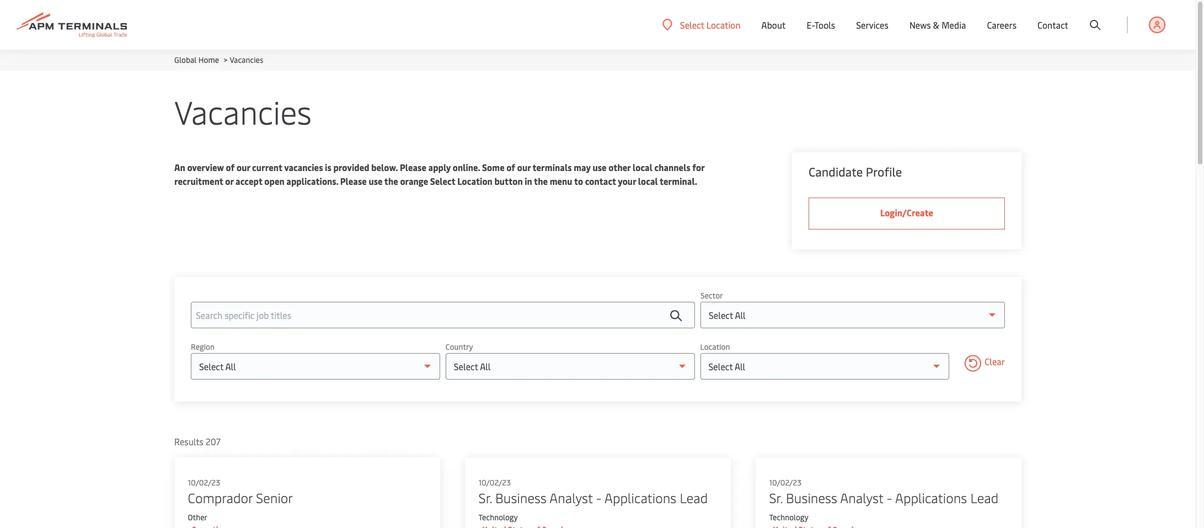 Task type: vqa. For each thing, say whether or not it's contained in the screenshot.
APM for APM Terminals Algeciras
no



Task type: locate. For each thing, give the bounding box(es) containing it.
10/02/23 sr. business analyst - applications lead technology
[[479, 477, 708, 523], [769, 477, 999, 523]]

please down provided
[[340, 175, 367, 187]]

0 horizontal spatial the
[[385, 175, 398, 187]]

of up or
[[226, 161, 235, 173]]

about button
[[762, 0, 786, 50]]

2 horizontal spatial 10/02/23
[[769, 477, 802, 488]]

terminals
[[533, 161, 572, 173]]

1 - from the left
[[596, 489, 602, 507]]

tools
[[815, 19, 836, 31]]

1 horizontal spatial analyst
[[841, 489, 884, 507]]

of
[[226, 161, 235, 173], [507, 161, 516, 173]]

1 horizontal spatial the
[[534, 175, 548, 187]]

1 horizontal spatial lead
[[971, 489, 999, 507]]

1 horizontal spatial use
[[593, 161, 607, 173]]

0 vertical spatial please
[[400, 161, 427, 173]]

0 horizontal spatial business
[[495, 489, 547, 507]]

1 10/02/23 from the left
[[188, 477, 220, 488]]

0 vertical spatial local
[[633, 161, 653, 173]]

please up orange
[[400, 161, 427, 173]]

1 vertical spatial use
[[369, 175, 383, 187]]

location down online. at the left top of the page
[[458, 175, 493, 187]]

other
[[188, 512, 207, 523]]

location left about
[[707, 18, 741, 31]]

our
[[237, 161, 250, 173], [518, 161, 531, 173]]

1 horizontal spatial select
[[681, 18, 705, 31]]

news & media
[[910, 19, 967, 31]]

region
[[191, 342, 215, 352]]

applications
[[605, 489, 677, 507], [896, 489, 968, 507]]

0 horizontal spatial 10/02/23
[[188, 477, 220, 488]]

services
[[857, 19, 889, 31]]

open
[[265, 175, 285, 187]]

-
[[596, 489, 602, 507], [887, 489, 893, 507]]

1 horizontal spatial of
[[507, 161, 516, 173]]

provided
[[334, 161, 370, 173]]

local right your on the right of the page
[[639, 175, 658, 187]]

the right in
[[534, 175, 548, 187]]

0 horizontal spatial -
[[596, 489, 602, 507]]

0 horizontal spatial 10/02/23 sr. business analyst - applications lead technology
[[479, 477, 708, 523]]

1 horizontal spatial applications
[[896, 489, 968, 507]]

1 horizontal spatial sr.
[[769, 489, 783, 507]]

in
[[525, 175, 533, 187]]

business
[[495, 489, 547, 507], [786, 489, 838, 507]]

analyst
[[550, 489, 593, 507], [841, 489, 884, 507]]

0 horizontal spatial lead
[[680, 489, 708, 507]]

1 horizontal spatial -
[[887, 489, 893, 507]]

lead
[[680, 489, 708, 507], [971, 489, 999, 507]]

1 horizontal spatial our
[[518, 161, 531, 173]]

1 horizontal spatial 10/02/23 sr. business analyst - applications lead technology
[[769, 477, 999, 523]]

local up your on the right of the page
[[633, 161, 653, 173]]

10/02/23 comprador senior other
[[188, 477, 293, 523]]

10/02/23 inside 10/02/23 comprador senior other
[[188, 477, 220, 488]]

0 horizontal spatial analyst
[[550, 489, 593, 507]]

services button
[[857, 0, 889, 50]]

profile
[[866, 163, 903, 180]]

comprador
[[188, 489, 253, 507]]

country
[[446, 342, 473, 352]]

10/02/23
[[188, 477, 220, 488], [479, 477, 511, 488], [769, 477, 802, 488]]

location down sector
[[701, 342, 731, 352]]

2 analyst from the left
[[841, 489, 884, 507]]

vacancies
[[230, 55, 263, 65], [174, 89, 312, 133]]

2 10/02/23 sr. business analyst - applications lead technology from the left
[[769, 477, 999, 523]]

1 horizontal spatial business
[[786, 489, 838, 507]]

0 horizontal spatial of
[[226, 161, 235, 173]]

our up the accept
[[237, 161, 250, 173]]

0 horizontal spatial applications
[[605, 489, 677, 507]]

1 horizontal spatial 10/02/23
[[479, 477, 511, 488]]

0 horizontal spatial select
[[430, 175, 456, 187]]

about
[[762, 19, 786, 31]]

2 of from the left
[[507, 161, 516, 173]]

login/create
[[881, 206, 934, 219]]

the down below. at top
[[385, 175, 398, 187]]

is
[[325, 161, 332, 173]]

technology
[[479, 512, 518, 523], [769, 512, 809, 523]]

vacancies right ">"
[[230, 55, 263, 65]]

select location button
[[663, 18, 741, 31]]

1 vertical spatial please
[[340, 175, 367, 187]]

global home link
[[174, 55, 219, 65]]

use
[[593, 161, 607, 173], [369, 175, 383, 187]]

local
[[633, 161, 653, 173], [639, 175, 658, 187]]

the
[[385, 175, 398, 187], [534, 175, 548, 187]]

0 horizontal spatial technology
[[479, 512, 518, 523]]

0 vertical spatial use
[[593, 161, 607, 173]]

2 our from the left
[[518, 161, 531, 173]]

2 business from the left
[[786, 489, 838, 507]]

sr.
[[479, 489, 492, 507], [769, 489, 783, 507]]

contact button
[[1038, 0, 1069, 50]]

location
[[707, 18, 741, 31], [458, 175, 493, 187], [701, 342, 731, 352]]

please
[[400, 161, 427, 173], [340, 175, 367, 187]]

of up button
[[507, 161, 516, 173]]

channels
[[655, 161, 691, 173]]

1 vertical spatial location
[[458, 175, 493, 187]]

0 vertical spatial select
[[681, 18, 705, 31]]

2 - from the left
[[887, 489, 893, 507]]

terminal.
[[660, 175, 698, 187]]

overview
[[187, 161, 224, 173]]

text search text field
[[191, 302, 696, 328]]

apply
[[429, 161, 451, 173]]

1 horizontal spatial technology
[[769, 512, 809, 523]]

1 horizontal spatial please
[[400, 161, 427, 173]]

other
[[609, 161, 631, 173]]

for
[[693, 161, 705, 173]]

contact
[[1038, 19, 1069, 31]]

0 horizontal spatial our
[[237, 161, 250, 173]]

0 horizontal spatial sr.
[[479, 489, 492, 507]]

candidate profile
[[809, 163, 903, 180]]

1 10/02/23 sr. business analyst - applications lead technology from the left
[[479, 477, 708, 523]]

select
[[681, 18, 705, 31], [430, 175, 456, 187]]

use down below. at top
[[369, 175, 383, 187]]

our up in
[[518, 161, 531, 173]]

vacancies down ">"
[[174, 89, 312, 133]]

1 of from the left
[[226, 161, 235, 173]]

use up contact in the top of the page
[[593, 161, 607, 173]]

sector
[[701, 290, 723, 301]]

menu
[[550, 175, 573, 187]]



Task type: describe. For each thing, give the bounding box(es) containing it.
e-tools button
[[807, 0, 836, 50]]

use inside the an overview of our current vacancies is provided below. please apply online. some of our terminals may use other local channels for recruitment or accept open applications.
[[593, 161, 607, 173]]

results 207
[[174, 436, 221, 448]]

news & media button
[[910, 0, 967, 50]]

1 business from the left
[[495, 489, 547, 507]]

careers
[[988, 19, 1017, 31]]

2 lead from the left
[[971, 489, 999, 507]]

0 vertical spatial location
[[707, 18, 741, 31]]

contact
[[585, 175, 617, 187]]

to
[[575, 175, 584, 187]]

clear
[[985, 355, 1006, 367]]

e-
[[807, 19, 815, 31]]

button
[[495, 175, 523, 187]]

1 sr. from the left
[[479, 489, 492, 507]]

please inside the an overview of our current vacancies is provided below. please apply online. some of our terminals may use other local channels for recruitment or accept open applications.
[[400, 161, 427, 173]]

1 vertical spatial vacancies
[[174, 89, 312, 133]]

1 the from the left
[[385, 175, 398, 187]]

current
[[252, 161, 283, 173]]

1 our from the left
[[237, 161, 250, 173]]

1 technology from the left
[[479, 512, 518, 523]]

an overview of our current vacancies is provided below. please apply online. some of our terminals may use other local channels for recruitment or accept open applications.
[[174, 161, 705, 187]]

vacancies
[[284, 161, 323, 173]]

1 lead from the left
[[680, 489, 708, 507]]

results
[[174, 436, 204, 448]]

an
[[174, 161, 185, 173]]

2 10/02/23 from the left
[[479, 477, 511, 488]]

1 vertical spatial local
[[639, 175, 658, 187]]

207
[[206, 436, 221, 448]]

1 applications from the left
[[605, 489, 677, 507]]

may
[[574, 161, 591, 173]]

clear button
[[966, 355, 1006, 374]]

home
[[199, 55, 219, 65]]

1 vertical spatial select
[[430, 175, 456, 187]]

your
[[618, 175, 637, 187]]

&
[[934, 19, 940, 31]]

recruitment
[[174, 175, 223, 187]]

below.
[[372, 161, 398, 173]]

global
[[174, 55, 197, 65]]

2 applications from the left
[[896, 489, 968, 507]]

e-tools
[[807, 19, 836, 31]]

orange
[[400, 175, 428, 187]]

1 analyst from the left
[[550, 489, 593, 507]]

or
[[225, 175, 234, 187]]

senior
[[256, 489, 293, 507]]

0 horizontal spatial please
[[340, 175, 367, 187]]

3 10/02/23 from the left
[[769, 477, 802, 488]]

media
[[942, 19, 967, 31]]

login/create link
[[809, 198, 1006, 230]]

2 vertical spatial location
[[701, 342, 731, 352]]

please use the orange select location button in the menu to contact your local terminal.
[[340, 175, 698, 187]]

local inside the an overview of our current vacancies is provided below. please apply online. some of our terminals may use other local channels for recruitment or accept open applications.
[[633, 161, 653, 173]]

2 sr. from the left
[[769, 489, 783, 507]]

global home > vacancies
[[174, 55, 263, 65]]

>
[[224, 55, 228, 65]]

some
[[482, 161, 505, 173]]

2 the from the left
[[534, 175, 548, 187]]

online.
[[453, 161, 481, 173]]

accept
[[236, 175, 263, 187]]

careers button
[[988, 0, 1017, 50]]

applications.
[[287, 175, 339, 187]]

candidate
[[809, 163, 864, 180]]

select location
[[681, 18, 741, 31]]

news
[[910, 19, 932, 31]]

2 technology from the left
[[769, 512, 809, 523]]

0 vertical spatial vacancies
[[230, 55, 263, 65]]

0 horizontal spatial use
[[369, 175, 383, 187]]



